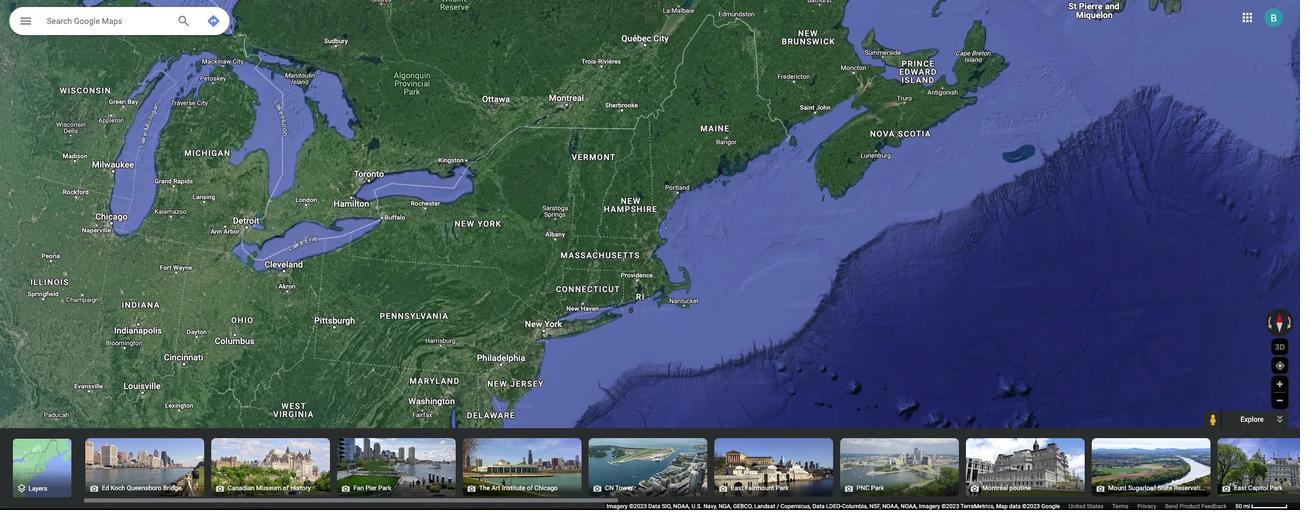 Task type: describe. For each thing, give the bounding box(es) containing it.
cn tower
[[605, 485, 633, 493]]

send product feedback
[[1165, 504, 1227, 510]]

east for east fairmount park
[[731, 485, 744, 493]]

pier
[[366, 485, 377, 493]]

montréal poutine button
[[879, 321, 1172, 511]]

the art institute of chicago button
[[376, 321, 668, 511]]

3 ©2023 from the left
[[1022, 504, 1040, 510]]

3d
[[1275, 343, 1285, 352]]

mount sugarloaf state reservation button
[[1005, 321, 1297, 511]]

google maps element
[[0, 0, 1300, 511]]

sio,
[[662, 504, 672, 510]]

2 data from the left
[[813, 504, 825, 510]]

50
[[1236, 504, 1242, 510]]

ed koch queensboro bridge button
[[0, 321, 291, 511]]

zoom in image
[[1276, 380, 1285, 389]]

pnc park
[[857, 485, 884, 493]]

send product feedback button
[[1165, 503, 1227, 511]]


[[19, 13, 33, 29]]

none search field inside 'google maps' element
[[9, 7, 229, 37]]

1 imagery from the left
[[607, 504, 628, 510]]

50 mi button
[[1236, 504, 1288, 510]]

united
[[1069, 504, 1086, 510]]

privacy
[[1138, 504, 1157, 510]]

of inside button
[[283, 485, 289, 493]]

mount sugarloaf state reservation
[[1108, 485, 1208, 493]]

east fairmount park
[[731, 485, 789, 493]]

east capitol park button
[[1131, 321, 1300, 511]]

east for east capitol park
[[1234, 485, 1247, 493]]

u.s.
[[692, 504, 702, 510]]

privacy button
[[1138, 503, 1157, 511]]

navy,
[[704, 504, 717, 510]]

park for east capitol park
[[1270, 485, 1283, 493]]

search
[[47, 16, 72, 26]]

3 noaa, from the left
[[901, 504, 918, 510]]

2 imagery from the left
[[919, 504, 940, 510]]

nsf,
[[870, 504, 881, 510]]

states
[[1087, 504, 1104, 510]]

cn tower button
[[502, 321, 794, 511]]

east capitol park
[[1234, 485, 1283, 493]]

3 park from the left
[[871, 485, 884, 493]]

50 mi
[[1236, 504, 1250, 510]]

of inside button
[[527, 485, 533, 493]]

1 data from the left
[[648, 504, 661, 510]]

canadian museum of history button
[[124, 321, 417, 511]]

show your location image
[[1275, 361, 1286, 372]]

/
[[777, 504, 779, 510]]

reservation
[[1174, 485, 1208, 493]]

explore this area region
[[0, 321, 1300, 511]]

capitol
[[1248, 485, 1269, 493]]

montréal poutine
[[983, 485, 1031, 493]]

explore
[[1241, 416, 1264, 424]]

mount
[[1108, 485, 1127, 493]]

state
[[1158, 485, 1173, 493]]

tower
[[615, 485, 633, 493]]

poutine
[[1010, 485, 1031, 493]]

ed koch queensboro bridge
[[102, 485, 182, 493]]

terms button
[[1112, 503, 1129, 511]]

google account: brad klo  
(klobrad84@gmail.com) image
[[1265, 8, 1283, 27]]

zoom out image
[[1276, 397, 1285, 406]]

3d button
[[1272, 339, 1289, 356]]



Task type: locate. For each thing, give the bounding box(es) containing it.
chicago
[[534, 485, 558, 493]]

2 noaa, from the left
[[882, 504, 899, 510]]

the art institute of chicago
[[479, 485, 558, 493]]

the
[[479, 485, 490, 493]]

1 park from the left
[[378, 485, 391, 493]]

0 horizontal spatial east
[[731, 485, 744, 493]]

park
[[378, 485, 391, 493], [776, 485, 789, 493], [871, 485, 884, 493], [1270, 485, 1283, 493]]

east fairmount park button
[[627, 321, 920, 511]]

pnc park button
[[753, 321, 1046, 511]]

search google maps field containing search google maps
[[9, 7, 229, 35]]

0 horizontal spatial of
[[283, 485, 289, 493]]

cn
[[605, 485, 614, 493]]

2 park from the left
[[776, 485, 789, 493]]

fan
[[353, 485, 364, 493]]

1 horizontal spatial ©2023
[[942, 504, 959, 510]]

montréal
[[983, 485, 1008, 493]]

2 horizontal spatial noaa,
[[901, 504, 918, 510]]

data left sio,
[[648, 504, 661, 510]]

terms
[[1112, 504, 1129, 510]]

None search field
[[9, 7, 229, 37]]

koch
[[111, 485, 125, 493]]

copernicus,
[[781, 504, 811, 510]]

1 of from the left
[[283, 485, 289, 493]]

park right pier
[[378, 485, 391, 493]]

google left "united"
[[1042, 504, 1060, 510]]

2 east from the left
[[1234, 485, 1247, 493]]

1 horizontal spatial noaa,
[[882, 504, 899, 510]]

data
[[648, 504, 661, 510], [813, 504, 825, 510]]

institute
[[502, 485, 525, 493]]

queensboro
[[127, 485, 162, 493]]

mi
[[1244, 504, 1250, 510]]

1 horizontal spatial data
[[813, 504, 825, 510]]

©2023 left terrametrics,
[[942, 504, 959, 510]]

2 horizontal spatial ©2023
[[1022, 504, 1040, 510]]

 button
[[9, 7, 42, 37]]

footer inside 'google maps' element
[[607, 503, 1236, 511]]

layers
[[29, 486, 47, 494]]

none search field containing 
[[9, 7, 229, 37]]

fairmount
[[745, 485, 774, 493]]

terrametrics,
[[961, 504, 995, 510]]

ed
[[102, 485, 109, 493]]

1 horizontal spatial of
[[527, 485, 533, 493]]

gebco,
[[733, 504, 753, 510]]

Search Google Maps field
[[9, 7, 229, 35], [47, 13, 167, 28]]

©2023 right data on the right of page
[[1022, 504, 1040, 510]]

of
[[283, 485, 289, 493], [527, 485, 533, 493]]

pnc
[[857, 485, 870, 493]]

east
[[731, 485, 744, 493], [1234, 485, 1247, 493]]

1 horizontal spatial google
[[1042, 504, 1060, 510]]

imagery
[[607, 504, 628, 510], [919, 504, 940, 510]]

landsat
[[754, 504, 775, 510]]

nga,
[[719, 504, 732, 510]]

history
[[290, 485, 311, 493]]

show street view coverage image
[[1205, 411, 1222, 429]]

1 vertical spatial google
[[1042, 504, 1060, 510]]

east left capitol
[[1234, 485, 1247, 493]]

2 of from the left
[[527, 485, 533, 493]]

0 horizontal spatial imagery
[[607, 504, 628, 510]]

0 vertical spatial google
[[74, 16, 100, 26]]

museum
[[256, 485, 281, 493]]

sugarloaf
[[1128, 485, 1156, 493]]

of left "history"
[[283, 485, 289, 493]]

data
[[1009, 504, 1021, 510]]

google left maps
[[74, 16, 100, 26]]

©2023
[[629, 504, 647, 510], [942, 504, 959, 510], [1022, 504, 1040, 510]]

4 park from the left
[[1270, 485, 1283, 493]]

fan pier park button
[[250, 321, 542, 511]]

1 horizontal spatial east
[[1234, 485, 1247, 493]]

0 horizontal spatial data
[[648, 504, 661, 510]]

park up /
[[776, 485, 789, 493]]

imagery ©2023 data sio, noaa, u.s. navy, nga, gebco, landsat / copernicus, data ldeo-columbia, nsf, noaa, noaa, imagery ©2023 terrametrics, map data ©2023 google
[[607, 504, 1060, 510]]

park right capitol
[[1270, 485, 1283, 493]]

explore button
[[1223, 411, 1289, 429]]

google
[[74, 16, 100, 26], [1042, 504, 1060, 510]]

product
[[1180, 504, 1200, 510]]

park for east fairmount park
[[776, 485, 789, 493]]

1 east from the left
[[731, 485, 744, 493]]

0 horizontal spatial ©2023
[[629, 504, 647, 510]]

2 ©2023 from the left
[[942, 504, 959, 510]]

imagery left terrametrics,
[[919, 504, 940, 510]]

maps
[[102, 16, 122, 26]]

footer containing imagery ©2023 data sio, noaa, u.s. navy, nga, gebco, landsat / copernicus, data ldeo-columbia, nsf, noaa, noaa, imagery ©2023 terrametrics, map data ©2023 google
[[607, 503, 1236, 511]]

©2023 down tower
[[629, 504, 647, 510]]

bridge
[[163, 485, 182, 493]]

east up the gebco,
[[731, 485, 744, 493]]

fan pier park
[[353, 485, 391, 493]]

park for fan pier park
[[378, 485, 391, 493]]

data left ldeo-
[[813, 504, 825, 510]]

canadian
[[228, 485, 255, 493]]

send
[[1165, 504, 1178, 510]]

feedback
[[1202, 504, 1227, 510]]

ldeo-
[[826, 504, 842, 510]]

columbia,
[[842, 504, 868, 510]]

1 ©2023 from the left
[[629, 504, 647, 510]]

1 horizontal spatial imagery
[[919, 504, 940, 510]]

canadian museum of history
[[228, 485, 311, 493]]

united states button
[[1069, 503, 1104, 511]]

0 horizontal spatial noaa,
[[673, 504, 690, 510]]

united states
[[1069, 504, 1104, 510]]

park right pnc
[[871, 485, 884, 493]]

noaa,
[[673, 504, 690, 510], [882, 504, 899, 510], [901, 504, 918, 510]]

footer
[[607, 503, 1236, 511]]

1 noaa, from the left
[[673, 504, 690, 510]]

art
[[492, 485, 500, 493]]

0 horizontal spatial google
[[74, 16, 100, 26]]

imagery down cn tower
[[607, 504, 628, 510]]

search google maps
[[47, 16, 122, 26]]

map
[[996, 504, 1008, 510]]

of right institute
[[527, 485, 533, 493]]



Task type: vqa. For each thing, say whether or not it's contained in the screenshot.
the 'Sugarloaf'
yes



